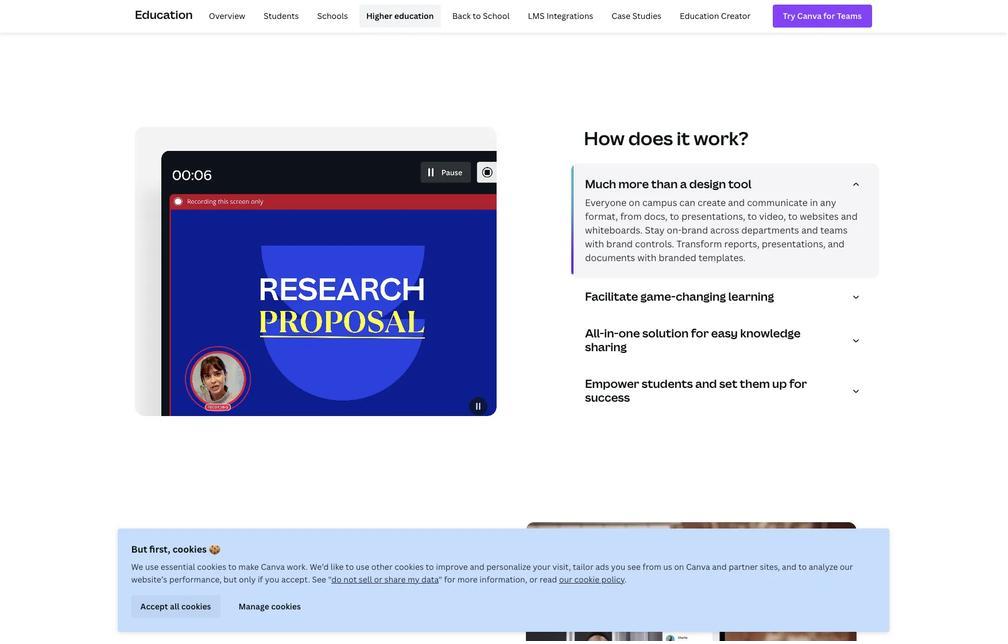 Task type: vqa. For each thing, say whether or not it's contained in the screenshot.
bottommost brand
yes



Task type: locate. For each thing, give the bounding box(es) containing it.
read
[[540, 575, 558, 586]]

0 horizontal spatial or
[[375, 575, 383, 586]]

to up data
[[426, 562, 435, 573]]

essential
[[161, 562, 196, 573]]

to inside menu bar
[[473, 10, 481, 21]]

0 horizontal spatial presentations,
[[682, 210, 746, 223]]

with up documents
[[586, 238, 605, 251]]

and left set
[[696, 376, 717, 392]]

can
[[680, 197, 696, 209]]

student
[[237, 605, 310, 630]]

learning
[[729, 289, 775, 305]]

much more than a design tool
[[586, 177, 752, 192]]

information,
[[480, 575, 528, 586]]

menu bar containing overview
[[198, 5, 758, 28]]

0 vertical spatial you
[[612, 562, 626, 573]]

cookies down accept. at the bottom left
[[272, 602, 301, 612]]

1 horizontal spatial or
[[530, 575, 538, 586]]

0 horizontal spatial on
[[629, 197, 641, 209]]

0 horizontal spatial use
[[146, 562, 159, 573]]

case
[[612, 10, 631, 21]]

more
[[619, 177, 649, 192], [458, 575, 478, 586]]

use up sell
[[356, 562, 370, 573]]

to
[[473, 10, 481, 21], [670, 210, 680, 223], [748, 210, 758, 223], [789, 210, 798, 223], [229, 562, 237, 573], [346, 562, 354, 573], [426, 562, 435, 573], [799, 562, 808, 573]]

presentations, down departments
[[762, 238, 826, 251]]

create
[[698, 197, 726, 209]]

0 horizontal spatial from
[[621, 210, 642, 223]]

our
[[841, 562, 854, 573], [560, 575, 573, 586]]

to right back
[[473, 10, 481, 21]]

on left campus
[[629, 197, 641, 209]]

0 horizontal spatial you
[[265, 575, 280, 586]]

1 vertical spatial you
[[265, 575, 280, 586]]

0 horizontal spatial education
[[135, 7, 193, 22]]

0 vertical spatial our
[[841, 562, 854, 573]]

website's
[[132, 575, 168, 586]]

0 vertical spatial more
[[619, 177, 649, 192]]

.
[[625, 575, 627, 586]]

than
[[652, 177, 678, 192]]

1 horizontal spatial "
[[439, 575, 443, 586]]

and
[[729, 197, 745, 209], [842, 210, 858, 223], [802, 224, 819, 237], [828, 238, 845, 251], [696, 376, 717, 392], [470, 562, 485, 573], [713, 562, 728, 573], [783, 562, 797, 573]]

1 vertical spatial brand
[[607, 238, 633, 251]]

1 horizontal spatial brand
[[682, 224, 709, 237]]

changing
[[676, 289, 727, 305]]

with down controls.
[[638, 252, 657, 264]]

0 vertical spatial presentations,
[[682, 210, 746, 223]]

every
[[181, 605, 234, 630]]

features
[[327, 582, 406, 607]]

your
[[533, 562, 551, 573]]

any
[[821, 197, 837, 209]]

sharing
[[586, 340, 627, 355]]

much more than a design tool button
[[586, 177, 871, 196]]

0 vertical spatial with
[[586, 238, 605, 251]]

education for education creator
[[680, 10, 720, 21]]

how
[[584, 126, 625, 151]]

much
[[586, 177, 617, 192]]

you
[[612, 562, 626, 573], [265, 575, 280, 586]]

cookies right all
[[182, 602, 211, 612]]

canva down the work.
[[266, 582, 324, 607]]

for
[[692, 326, 709, 341], [790, 376, 808, 392], [445, 575, 456, 586], [410, 582, 438, 607]]

1 horizontal spatial presentations,
[[762, 238, 826, 251]]

studies
[[633, 10, 662, 21]]

knowledge
[[741, 326, 801, 341]]

format,
[[586, 210, 619, 223]]

all-
[[586, 326, 605, 341]]

for left "easy"
[[692, 326, 709, 341]]

for right share
[[410, 582, 438, 607]]

1 horizontal spatial on
[[675, 562, 685, 573]]

" inside 'we use essential cookies to make canva work. we'd like to use other cookies to improve and personalize your visit, tailor ads you see from us on canva and partner sites, and to analyze our website's performance, but only if you accept. see "'
[[329, 575, 332, 586]]

premium
[[181, 582, 263, 607]]

use up website's
[[146, 562, 159, 573]]

only
[[239, 575, 256, 586]]

you right if
[[265, 575, 280, 586]]

docs,
[[645, 210, 668, 223]]

us
[[664, 562, 673, 573]]

cookies up my
[[395, 562, 424, 573]]

do not sell or share my data " for more information, or read our cookie policy .
[[332, 575, 627, 586]]

menu bar
[[198, 5, 758, 28]]

you up 'policy'
[[612, 562, 626, 573]]

controls.
[[636, 238, 675, 251]]

1 horizontal spatial more
[[619, 177, 649, 192]]

0 vertical spatial on
[[629, 197, 641, 209]]

0 horizontal spatial "
[[329, 575, 332, 586]]

1 horizontal spatial education
[[680, 10, 720, 21]]

facilitate game-changing learning button
[[586, 289, 871, 309]]

or
[[375, 575, 383, 586], [530, 575, 538, 586]]

from inside everyone on campus can create and communicate in any format, from docs, to presentations, to video, to websites and whiteboards. stay on-brand across departments and teams with brand controls. transform reports, presentations, and documents with branded templates.
[[621, 210, 642, 223]]

brand
[[682, 224, 709, 237], [607, 238, 633, 251]]

back to school
[[453, 10, 510, 21]]

manage cookies
[[239, 602, 301, 612]]

1 vertical spatial our
[[560, 575, 573, 586]]

1 vertical spatial with
[[638, 252, 657, 264]]

1 vertical spatial from
[[643, 562, 662, 573]]

more inside dropdown button
[[619, 177, 649, 192]]

everyone on campus can create and communicate in any format, from docs, to presentations, to video, to websites and whiteboards. stay on-brand across departments and teams with brand controls. transform reports, presentations, and documents with branded templates.
[[586, 197, 858, 264]]

1 vertical spatial more
[[458, 575, 478, 586]]

manage
[[239, 602, 270, 612]]

more left than
[[619, 177, 649, 192]]

2 use from the left
[[356, 562, 370, 573]]

teams
[[821, 224, 848, 237]]

one
[[619, 326, 640, 341]]

students link
[[257, 5, 306, 28]]

accept all cookies
[[141, 602, 211, 612]]

in-
[[605, 326, 619, 341]]

cookies
[[173, 544, 207, 556], [198, 562, 227, 573], [395, 562, 424, 573], [182, 602, 211, 612], [272, 602, 301, 612]]

our right analyze
[[841, 562, 854, 573]]

back to school link
[[446, 5, 517, 28]]

accept.
[[282, 575, 311, 586]]

all-in-one solution for easy knowledge sharing
[[586, 326, 801, 355]]

presentations, down create
[[682, 210, 746, 223]]

lms integrations
[[528, 10, 594, 21]]

canva inside premium canva features for every student
[[266, 582, 324, 607]]

1 vertical spatial on
[[675, 562, 685, 573]]

and left partner
[[713, 562, 728, 573]]

to left analyze
[[799, 562, 808, 573]]

0 horizontal spatial more
[[458, 575, 478, 586]]

0 vertical spatial brand
[[682, 224, 709, 237]]

cookies inside button
[[182, 602, 211, 612]]

game-
[[641, 289, 676, 305]]

campus
[[643, 197, 678, 209]]

from left us
[[643, 562, 662, 573]]

cookies inside 'button'
[[272, 602, 301, 612]]

to up the but
[[229, 562, 237, 573]]

on inside everyone on campus can create and communicate in any format, from docs, to presentations, to video, to websites and whiteboards. stay on-brand across departments and teams with brand controls. transform reports, presentations, and documents with branded templates.
[[629, 197, 641, 209]]

1 " from the left
[[329, 575, 332, 586]]

or left read
[[530, 575, 538, 586]]

1 horizontal spatial from
[[643, 562, 662, 573]]

on
[[629, 197, 641, 209], [675, 562, 685, 573]]

creator
[[722, 10, 751, 21]]

and down websites
[[802, 224, 819, 237]]

1 horizontal spatial use
[[356, 562, 370, 573]]

see
[[628, 562, 642, 573]]

cookies up essential
[[173, 544, 207, 556]]

tailor
[[574, 562, 594, 573]]

1 horizontal spatial our
[[841, 562, 854, 573]]

education inside education creator link
[[680, 10, 720, 21]]

0 vertical spatial from
[[621, 210, 642, 223]]

facilitate game-changing learning
[[586, 289, 775, 305]]

education creator link
[[674, 5, 758, 28]]

empower
[[586, 376, 640, 392]]

0 horizontal spatial with
[[586, 238, 605, 251]]

1 or from the left
[[375, 575, 383, 586]]

presentations,
[[682, 210, 746, 223], [762, 238, 826, 251]]

and inside empower students and set them up for success
[[696, 376, 717, 392]]

make
[[239, 562, 259, 573]]

" right see
[[329, 575, 332, 586]]

for right up
[[790, 376, 808, 392]]

work?
[[694, 126, 749, 151]]

" down improve at bottom
[[439, 575, 443, 586]]

other
[[372, 562, 393, 573]]

from up whiteboards.
[[621, 210, 642, 223]]

brand down whiteboards.
[[607, 238, 633, 251]]

more down improve at bottom
[[458, 575, 478, 586]]

stay
[[645, 224, 665, 237]]

school
[[483, 10, 510, 21]]

our cookie policy link
[[560, 575, 625, 586]]

policy
[[602, 575, 625, 586]]

1 use from the left
[[146, 562, 159, 573]]

or right sell
[[375, 575, 383, 586]]

success
[[586, 390, 630, 406]]

our down visit,
[[560, 575, 573, 586]]

do not sell or share my data link
[[332, 575, 439, 586]]

brand up transform
[[682, 224, 709, 237]]

empower students and set them up for success
[[586, 376, 808, 406]]

on right us
[[675, 562, 685, 573]]



Task type: describe. For each thing, give the bounding box(es) containing it.
to up on- at the right of page
[[670, 210, 680, 223]]

2 or from the left
[[530, 575, 538, 586]]

my
[[408, 575, 420, 586]]

does
[[629, 126, 674, 151]]

case studies link
[[605, 5, 669, 28]]

and up teams
[[842, 210, 858, 223]]

video,
[[760, 210, 787, 223]]

personalize
[[487, 562, 532, 573]]

them
[[740, 376, 771, 392]]

reports,
[[725, 238, 760, 251]]

1 vertical spatial presentations,
[[762, 238, 826, 251]]

our inside 'we use essential cookies to make canva work. we'd like to use other cookies to improve and personalize your visit, tailor ads you see from us on canva and partner sites, and to analyze our website's performance, but only if you accept. see "'
[[841, 562, 854, 573]]

2 " from the left
[[439, 575, 443, 586]]

design
[[690, 177, 727, 192]]

it
[[677, 126, 691, 151]]

students
[[642, 376, 694, 392]]

education element
[[135, 0, 873, 32]]

and right sites,
[[783, 562, 797, 573]]

canva right us
[[687, 562, 711, 573]]

set
[[720, 376, 738, 392]]

but
[[132, 544, 148, 556]]

schools
[[318, 10, 348, 21]]

ads
[[596, 562, 610, 573]]

across
[[711, 224, 740, 237]]

data
[[422, 575, 439, 586]]

on-
[[667, 224, 682, 237]]

tool
[[729, 177, 752, 192]]

websites
[[800, 210, 839, 223]]

like
[[331, 562, 344, 573]]

sell
[[359, 575, 373, 586]]

education
[[395, 10, 434, 21]]

education creator
[[680, 10, 751, 21]]

we
[[132, 562, 144, 573]]

premium canva features for every student
[[181, 582, 438, 630]]

schools link
[[311, 5, 355, 28]]

to right video,
[[789, 210, 798, 223]]

analyze
[[810, 562, 839, 573]]

from inside 'we use essential cookies to make canva work. we'd like to use other cookies to improve and personalize your visit, tailor ads you see from us on canva and partner sites, and to analyze our website's performance, but only if you accept. see "'
[[643, 562, 662, 573]]

improve
[[437, 562, 468, 573]]

solution
[[643, 326, 689, 341]]

facilitate
[[586, 289, 639, 305]]

all-in-one solution for easy knowledge sharing button
[[586, 326, 871, 359]]

we use essential cookies to make canva work. we'd like to use other cookies to improve and personalize your visit, tailor ads you see from us on canva and partner sites, and to analyze our website's performance, but only if you accept. see "
[[132, 562, 854, 586]]

menu bar inside education element
[[198, 5, 758, 28]]

and up do not sell or share my data " for more information, or read our cookie policy .
[[470, 562, 485, 573]]

we'd
[[310, 562, 329, 573]]

for down improve at bottom
[[445, 575, 456, 586]]

cookies down 🍪
[[198, 562, 227, 573]]

canva up if
[[261, 562, 285, 573]]

1 horizontal spatial with
[[638, 252, 657, 264]]

0 horizontal spatial our
[[560, 575, 573, 586]]

for inside premium canva features for every student
[[410, 582, 438, 607]]

and down teams
[[828, 238, 845, 251]]

partner
[[730, 562, 759, 573]]

first,
[[150, 544, 171, 556]]

accept all cookies button
[[132, 596, 221, 619]]

higher
[[367, 10, 393, 21]]

education for education
[[135, 7, 193, 22]]

and down much more than a design tool dropdown button
[[729, 197, 745, 209]]

see
[[313, 575, 327, 586]]

to right like
[[346, 562, 354, 573]]

for inside all-in-one solution for easy knowledge sharing
[[692, 326, 709, 341]]

accept
[[141, 602, 168, 612]]

back
[[453, 10, 471, 21]]

transform
[[677, 238, 723, 251]]

integrations
[[547, 10, 594, 21]]

🍪
[[209, 544, 221, 556]]

work.
[[287, 562, 308, 573]]

visit,
[[553, 562, 572, 573]]

but first, cookies 🍪
[[132, 544, 221, 556]]

lms
[[528, 10, 545, 21]]

if
[[258, 575, 263, 586]]

up
[[773, 376, 788, 392]]

easy
[[712, 326, 738, 341]]

in
[[811, 197, 819, 209]]

but
[[224, 575, 237, 586]]

to left video,
[[748, 210, 758, 223]]

share
[[385, 575, 406, 586]]

everyone
[[586, 197, 627, 209]]

how does it work?
[[584, 126, 749, 151]]

not
[[344, 575, 357, 586]]

overview link
[[202, 5, 252, 28]]

a
[[681, 177, 688, 192]]

higher education
[[367, 10, 434, 21]]

for inside empower students and set them up for success
[[790, 376, 808, 392]]

lms integrations link
[[521, 5, 601, 28]]

sites,
[[761, 562, 781, 573]]

cookie
[[575, 575, 600, 586]]

all
[[170, 602, 180, 612]]

branded
[[659, 252, 697, 264]]

1 horizontal spatial you
[[612, 562, 626, 573]]

case studies
[[612, 10, 662, 21]]

0 horizontal spatial brand
[[607, 238, 633, 251]]

on inside 'we use essential cookies to make canva work. we'd like to use other cookies to improve and personalize your visit, tailor ads you see from us on canva and partner sites, and to analyze our website's performance, but only if you accept. see "'
[[675, 562, 685, 573]]



